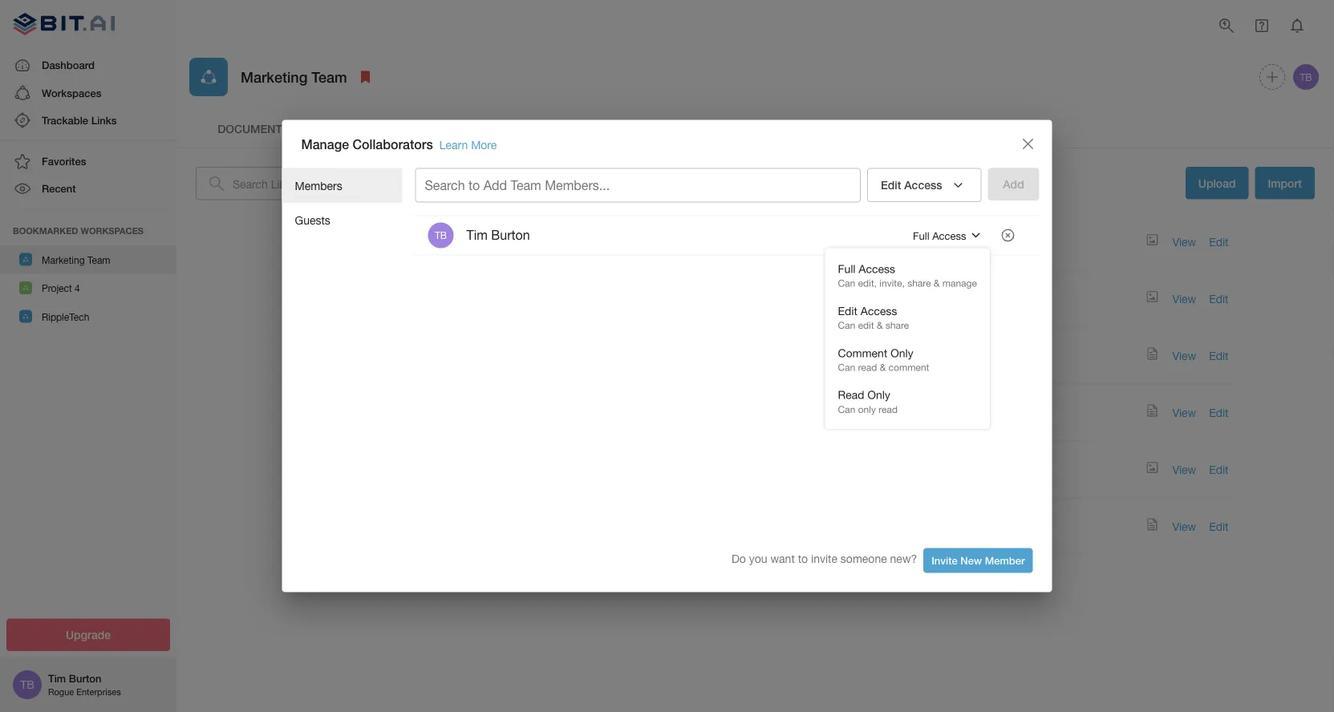 Task type: vqa. For each thing, say whether or not it's contained in the screenshot.


Task type: locate. For each thing, give the bounding box(es) containing it.
access up manage
[[932, 229, 966, 242]]

full
[[913, 229, 929, 242], [838, 262, 856, 276]]

0 horizontal spatial tb
[[20, 678, 34, 691]]

1 vertical spatial &
[[877, 320, 883, 331]]

comment
[[889, 362, 929, 373]]

workspaces
[[42, 86, 101, 99]]

341px
[[394, 245, 419, 255]]

0 horizontal spatial full
[[838, 262, 856, 276]]

share inside full access can edit, invite, share & manage
[[907, 278, 931, 289]]

to right want
[[798, 553, 808, 566]]

1 vertical spatial to
[[798, 553, 808, 566]]

rippletech button
[[0, 302, 176, 331]]

& right edit
[[877, 320, 883, 331]]

invite,
[[879, 278, 905, 289]]

tb inside manage collaborators dialog
[[435, 230, 447, 241]]

share
[[907, 278, 931, 289], [885, 320, 909, 331]]

read right the only
[[879, 404, 898, 415]]

0 horizontal spatial marketing team
[[42, 254, 110, 266]]

5 view link from the top
[[1172, 463, 1196, 476]]

full inside full access can edit, invite, share & manage
[[838, 262, 856, 276]]

0 vertical spatial share
[[907, 278, 931, 289]]

access up edit,
[[859, 262, 895, 276]]

0 horizontal spatial to
[[468, 178, 480, 192]]

only up the only
[[867, 388, 890, 402]]

1 vertical spatial marketing team
[[42, 254, 110, 266]]

1 view link from the top
[[1172, 235, 1196, 248]]

search
[[425, 178, 465, 192]]

recent
[[42, 182, 76, 195]]

share inside edit access can edit & share
[[885, 320, 909, 331]]

can inside the comment only can read & comment
[[838, 362, 855, 373]]

tim inside manage collaborators dialog
[[466, 228, 488, 243]]

0 vertical spatial to
[[468, 178, 480, 192]]

trackable links button
[[0, 107, 176, 134]]

edit inside edit access can edit & share
[[838, 304, 857, 318]]

1 horizontal spatial tb
[[435, 230, 447, 241]]

0 vertical spatial marketing
[[241, 68, 308, 85]]

documents tab list
[[189, 109, 1321, 148]]

edit
[[858, 320, 874, 331]]

0 vertical spatial tim
[[466, 228, 488, 243]]

burton inside 'tim burton rogue enterprises'
[[69, 672, 101, 685]]

access up edit
[[861, 304, 897, 318]]

marketing
[[241, 68, 308, 85], [42, 254, 85, 266]]

0 horizontal spatial only
[[867, 388, 890, 402]]

& for access
[[877, 320, 883, 331]]

can left edit
[[838, 320, 855, 331]]

can down the comment
[[838, 362, 855, 373]]

2 horizontal spatial team
[[511, 178, 541, 192]]

2 horizontal spatial tb
[[1300, 71, 1312, 83]]

to left add
[[468, 178, 480, 192]]

2 vertical spatial tb
[[20, 678, 34, 691]]

share for full access
[[907, 278, 931, 289]]

only for read only
[[867, 388, 890, 402]]

1 horizontal spatial full
[[913, 229, 929, 242]]

team right add
[[511, 178, 541, 192]]

can
[[838, 278, 855, 289], [838, 320, 855, 331], [838, 362, 855, 373], [838, 404, 855, 415]]

edit link for sixth view 'link' from the top of the page
[[1209, 520, 1229, 533]]

& inside the comment only can read & comment
[[880, 362, 886, 373]]

team up project 4 'button'
[[87, 254, 110, 266]]

invite
[[931, 554, 958, 567]]

1 horizontal spatial to
[[798, 553, 808, 566]]

burton
[[491, 228, 530, 243], [69, 672, 101, 685]]

marketing team up 'documents'
[[241, 68, 347, 85]]

2 vertical spatial &
[[880, 362, 886, 373]]

comment
[[838, 346, 887, 360]]

access for edit access
[[904, 179, 942, 192]]

0 horizontal spatial tim
[[48, 672, 66, 685]]

only inside read only can only read
[[867, 388, 890, 402]]

access inside button
[[904, 179, 942, 192]]

can down read
[[838, 404, 855, 415]]

0 horizontal spatial team
[[87, 254, 110, 266]]

team
[[312, 68, 347, 85], [511, 178, 541, 192], [87, 254, 110, 266]]

0 vertical spatial full
[[913, 229, 929, 242]]

burton up enterprises
[[69, 672, 101, 685]]

access up the full access
[[904, 179, 942, 192]]

& for only
[[880, 362, 886, 373]]

0 vertical spatial marketing team
[[241, 68, 347, 85]]

search to add team members...
[[425, 178, 610, 192]]

can inside edit access can edit & share
[[838, 320, 855, 331]]

0 vertical spatial tb
[[1300, 71, 1312, 83]]

0 horizontal spatial burton
[[69, 672, 101, 685]]

full up full access can edit, invite, share & manage
[[913, 229, 929, 242]]

1 vertical spatial read
[[879, 404, 898, 415]]

& inside edit access can edit & share
[[877, 320, 883, 331]]

marketing team up 4
[[42, 254, 110, 266]]

2 edit link from the top
[[1209, 292, 1229, 305]]

& down the comment
[[880, 362, 886, 373]]

can inside read only can only read
[[838, 404, 855, 415]]

512px
[[428, 245, 453, 255]]

3 edit link from the top
[[1209, 349, 1229, 362]]

2 can from the top
[[838, 320, 855, 331]]

2 vertical spatial team
[[87, 254, 110, 266]]

trackable
[[42, 114, 88, 126]]

tb
[[1300, 71, 1312, 83], [435, 230, 447, 241], [20, 678, 34, 691]]

to
[[468, 178, 480, 192], [798, 553, 808, 566]]

6 edit link from the top
[[1209, 520, 1229, 533]]

1 vertical spatial team
[[511, 178, 541, 192]]

upload button
[[1185, 167, 1249, 201], [1185, 167, 1249, 199]]

edit link for 4th view 'link' from the bottom of the page
[[1209, 349, 1229, 362]]

upload
[[1198, 176, 1236, 190]]

1 horizontal spatial read
[[879, 404, 898, 415]]

want
[[770, 553, 795, 566]]

tb inside tb 'button'
[[1300, 71, 1312, 83]]

tim
[[466, 228, 488, 243], [48, 672, 66, 685]]

1 horizontal spatial marketing team
[[241, 68, 347, 85]]

1 view from the top
[[1172, 235, 1196, 248]]

marketing up project 4
[[42, 254, 85, 266]]

1 vertical spatial tim
[[48, 672, 66, 685]]

5 edit link from the top
[[1209, 463, 1229, 476]]

can for comment only
[[838, 362, 855, 373]]

full inside full access button
[[913, 229, 929, 242]]

read
[[858, 362, 877, 373], [879, 404, 898, 415]]

only up comment
[[891, 346, 913, 360]]

guests button
[[282, 203, 402, 238]]

3 can from the top
[[838, 362, 855, 373]]

access inside full access can edit, invite, share & manage
[[859, 262, 895, 276]]

1 vertical spatial burton
[[69, 672, 101, 685]]

0 horizontal spatial read
[[858, 362, 877, 373]]

& left manage
[[934, 278, 940, 289]]

favorites
[[42, 155, 86, 167]]

1 horizontal spatial burton
[[491, 228, 530, 243]]

marketing up 'documents'
[[241, 68, 308, 85]]

access
[[904, 179, 942, 192], [932, 229, 966, 242], [859, 262, 895, 276], [861, 304, 897, 318]]

0 vertical spatial read
[[858, 362, 877, 373]]

import
[[1268, 176, 1302, 190]]

1 vertical spatial share
[[885, 320, 909, 331]]

only inside the comment only can read & comment
[[891, 346, 913, 360]]

marketing team button
[[0, 245, 176, 274]]

1 vertical spatial tb
[[435, 230, 447, 241]]

burton inside manage collaborators dialog
[[491, 228, 530, 243]]

read inside the comment only can read & comment
[[858, 362, 877, 373]]

read down the comment
[[858, 362, 877, 373]]

full access can edit, invite, share & manage
[[838, 262, 977, 289]]

can left edit,
[[838, 278, 855, 289]]

members
[[295, 179, 342, 192]]

edit
[[881, 179, 901, 192], [1209, 235, 1229, 248], [1209, 292, 1229, 305], [838, 304, 857, 318], [1209, 349, 1229, 362], [1209, 406, 1229, 419], [1209, 463, 1229, 476], [1209, 520, 1229, 533]]

project 4
[[42, 283, 80, 294]]

view
[[1172, 235, 1196, 248], [1172, 292, 1196, 305], [1172, 349, 1196, 362], [1172, 406, 1196, 419], [1172, 463, 1196, 476], [1172, 520, 1196, 533]]

1 horizontal spatial tim
[[466, 228, 488, 243]]

tim down add
[[466, 228, 488, 243]]

full access
[[913, 229, 966, 242]]

member
[[985, 554, 1025, 567]]

team left remove bookmark icon
[[312, 68, 347, 85]]

marketing team
[[241, 68, 347, 85], [42, 254, 110, 266]]

1 horizontal spatial team
[[312, 68, 347, 85]]

invite new member
[[931, 554, 1025, 567]]

import button
[[1255, 167, 1315, 199]]

dashboard
[[42, 59, 95, 71]]

someone
[[841, 553, 887, 566]]

1 horizontal spatial marketing
[[241, 68, 308, 85]]

marketing inside button
[[42, 254, 85, 266]]

view link
[[1172, 235, 1196, 248], [1172, 292, 1196, 305], [1172, 349, 1196, 362], [1172, 406, 1196, 419], [1172, 463, 1196, 476], [1172, 520, 1196, 533]]

2 view link from the top
[[1172, 292, 1196, 305]]

0 vertical spatial only
[[891, 346, 913, 360]]

only
[[891, 346, 913, 360], [867, 388, 890, 402]]

access inside button
[[932, 229, 966, 242]]

access inside edit access can edit & share
[[861, 304, 897, 318]]

burton down search to add team members...
[[491, 228, 530, 243]]

invite
[[811, 553, 837, 566]]

&
[[934, 278, 940, 289], [877, 320, 883, 331], [880, 362, 886, 373]]

bookmarked
[[13, 225, 78, 236]]

full for full access
[[913, 229, 929, 242]]

1 vertical spatial only
[[867, 388, 890, 402]]

can inside full access can edit, invite, share & manage
[[838, 278, 855, 289]]

group
[[640, 167, 732, 201]]

Search Library... search field
[[233, 167, 517, 200]]

tim up rogue
[[48, 672, 66, 685]]

1 edit link from the top
[[1209, 235, 1229, 248]]

1 vertical spatial marketing
[[42, 254, 85, 266]]

full up edit access can edit & share
[[838, 262, 856, 276]]

0 horizontal spatial marketing
[[42, 254, 85, 266]]

4 edit link from the top
[[1209, 406, 1229, 419]]

only for comment only
[[891, 346, 913, 360]]

manage
[[301, 136, 349, 152]]

3 view link from the top
[[1172, 349, 1196, 362]]

share right invite,
[[907, 278, 931, 289]]

1 can from the top
[[838, 278, 855, 289]]

edit link
[[1209, 235, 1229, 248], [1209, 292, 1229, 305], [1209, 349, 1229, 362], [1209, 406, 1229, 419], [1209, 463, 1229, 476], [1209, 520, 1229, 533]]

4 can from the top
[[838, 404, 855, 415]]

0 vertical spatial burton
[[491, 228, 530, 243]]

share right edit
[[885, 320, 909, 331]]

0 vertical spatial team
[[312, 68, 347, 85]]

tim inside 'tim burton rogue enterprises'
[[48, 672, 66, 685]]

1 horizontal spatial only
[[891, 346, 913, 360]]

read only can only read
[[838, 388, 898, 415]]

6 view from the top
[[1172, 520, 1196, 533]]

0 vertical spatial &
[[934, 278, 940, 289]]

content
[[553, 177, 594, 191]]

1 vertical spatial full
[[838, 262, 856, 276]]



Task type: describe. For each thing, give the bounding box(es) containing it.
x
[[421, 245, 426, 255]]

tim burton
[[466, 228, 530, 243]]

download_image_1697754168778.png 341px x 512px
[[394, 227, 578, 255]]

tim burton rogue enterprises
[[48, 672, 121, 697]]

can for read only
[[838, 404, 855, 415]]

full for full access can edit, invite, share & manage
[[838, 262, 856, 276]]

members button
[[282, 168, 402, 203]]

add
[[483, 178, 507, 192]]

edit inside button
[[881, 179, 901, 192]]

trackable links
[[42, 114, 117, 126]]

marketing team inside button
[[42, 254, 110, 266]]

access for full access
[[932, 229, 966, 242]]

upgrade button
[[6, 619, 170, 651]]

more
[[471, 138, 497, 151]]

edit link for 4th view 'link'
[[1209, 406, 1229, 419]]

bookmarked workspaces
[[13, 225, 144, 236]]

edit link for second view 'link' from the bottom of the page
[[1209, 463, 1229, 476]]

tb button
[[1291, 62, 1321, 92]]

6 view link from the top
[[1172, 520, 1196, 533]]

read
[[838, 388, 864, 402]]

manage collaborators learn more
[[301, 136, 497, 152]]

remove bookmark image
[[356, 67, 375, 87]]

only
[[858, 404, 876, 415]]

rogue
[[48, 687, 74, 697]]

you
[[749, 553, 767, 566]]

2 view from the top
[[1172, 292, 1196, 305]]

team inside button
[[87, 254, 110, 266]]

3 view from the top
[[1172, 349, 1196, 362]]

project 4 button
[[0, 274, 176, 302]]

documents
[[218, 122, 289, 135]]

burton for tim burton
[[491, 228, 530, 243]]

edit access
[[881, 179, 942, 192]]

workspaces
[[81, 225, 144, 236]]

edit access can edit & share
[[838, 304, 909, 331]]

guests
[[295, 214, 330, 227]]

comment only can read & comment
[[838, 346, 929, 373]]

all content
[[537, 177, 594, 191]]

members...
[[545, 178, 610, 192]]

access for full access can edit, invite, share & manage
[[859, 262, 895, 276]]

share for edit access
[[885, 320, 909, 331]]

edit link for 5th view 'link' from the bottom
[[1209, 292, 1229, 305]]

can for edit access
[[838, 320, 855, 331]]

edit access button
[[867, 168, 981, 202]]

4 view link from the top
[[1172, 406, 1196, 419]]

manage collaborators dialog
[[282, 120, 1052, 592]]

learn
[[439, 138, 468, 151]]

team inside manage collaborators dialog
[[511, 178, 541, 192]]

do
[[732, 553, 746, 566]]

access for edit access can edit & share
[[861, 304, 897, 318]]

all
[[537, 177, 550, 191]]

manage
[[942, 278, 977, 289]]

download_image_1697754168778.png
[[394, 227, 578, 240]]

workspaces button
[[0, 79, 176, 107]]

enterprises
[[76, 687, 121, 697]]

4
[[75, 283, 80, 294]]

documents link
[[189, 109, 318, 148]]

learn more link
[[439, 138, 497, 151]]

tim for tim burton
[[466, 228, 488, 243]]

& inside full access can edit, invite, share & manage
[[934, 278, 940, 289]]

burton for tim burton rogue enterprises
[[69, 672, 101, 685]]

upgrade
[[66, 629, 111, 642]]

rippletech
[[42, 311, 89, 323]]

dashboard button
[[0, 52, 176, 79]]

can for full access
[[838, 278, 855, 289]]

project
[[42, 283, 72, 294]]

recent button
[[0, 175, 176, 203]]

read inside read only can only read
[[879, 404, 898, 415]]

4 view from the top
[[1172, 406, 1196, 419]]

tim for tim burton rogue enterprises
[[48, 672, 66, 685]]

collaborators
[[353, 136, 433, 152]]

new?
[[890, 553, 917, 566]]

new
[[960, 554, 982, 567]]

5 view from the top
[[1172, 463, 1196, 476]]

do you want to invite someone new?
[[732, 553, 917, 566]]

all content button
[[523, 167, 633, 201]]

edit,
[[858, 278, 877, 289]]

favorites button
[[0, 148, 176, 175]]

links
[[91, 114, 117, 126]]

full access button
[[909, 223, 989, 248]]

edit link for sixth view 'link' from the bottom
[[1209, 235, 1229, 248]]



